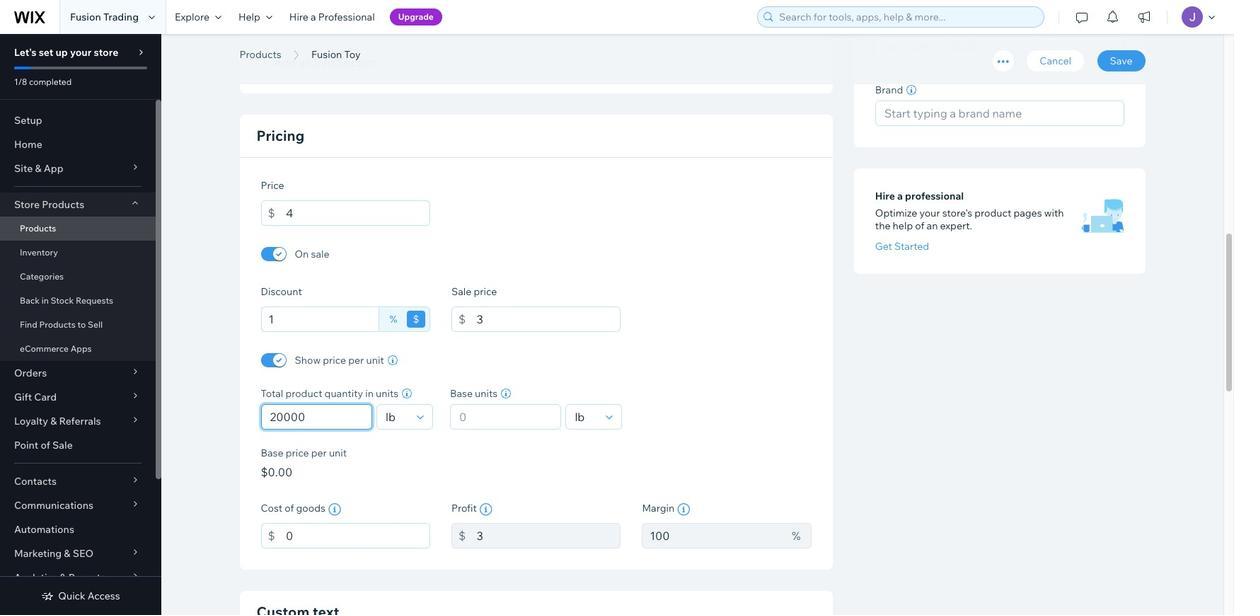 Task type: describe. For each thing, give the bounding box(es) containing it.
info
[[314, 55, 334, 69]]

1/8 completed
[[14, 76, 72, 87]]

store
[[94, 46, 119, 59]]

apps
[[71, 343, 92, 354]]

analytics
[[14, 571, 57, 584]]

0 vertical spatial an
[[299, 55, 312, 69]]

access
[[88, 590, 120, 603]]

the
[[876, 220, 891, 233]]

app
[[44, 162, 63, 175]]

marketing & seo button
[[0, 542, 156, 566]]

categories
[[20, 271, 64, 282]]

get started link
[[876, 240, 930, 253]]

trading
[[103, 11, 139, 23]]

Start typing a brand name field
[[881, 102, 1120, 126]]

find products to sell link
[[0, 313, 156, 337]]

analytics & reports
[[14, 571, 106, 584]]

discount
[[261, 285, 302, 298]]

base price per unit $0.00
[[261, 447, 347, 479]]

on sale
[[295, 248, 330, 261]]

products inside fusion toy form
[[240, 48, 282, 61]]

save
[[1111, 55, 1133, 67]]

your inside the optimize your store's product pages with the help of an expert.
[[920, 207, 941, 220]]

hire a professional link
[[281, 0, 384, 34]]

cost
[[261, 502, 283, 515]]

1 units from the left
[[376, 387, 399, 400]]

find products to sell
[[20, 319, 103, 330]]

1/8
[[14, 76, 27, 87]]

fusion trading
[[70, 11, 139, 23]]

ecommerce apps link
[[0, 337, 156, 361]]

setup link
[[0, 108, 156, 132]]

loyalty
[[14, 415, 48, 428]]

fusion toy form
[[161, 0, 1235, 615]]

of inside the optimize your store's product pages with the help of an expert.
[[916, 220, 925, 233]]

toy right info
[[344, 48, 361, 61]]

fulfilled)
[[932, 40, 975, 54]]

hire for hire a professional
[[290, 11, 309, 23]]

sale
[[311, 248, 330, 261]]

inventory link
[[0, 241, 156, 265]]

products up the ecommerce apps
[[39, 319, 76, 330]]

with
[[1045, 207, 1065, 220]]

profit
[[452, 502, 477, 515]]

in inside fusion toy form
[[366, 387, 374, 400]]

& for site
[[35, 162, 42, 175]]

a for professional
[[311, 11, 316, 23]]

marketing & seo
[[14, 547, 94, 560]]

fusion down help
[[240, 30, 321, 62]]

your inside the sidebar element
[[70, 46, 92, 59]]

point of sale link
[[0, 433, 156, 457]]

pricing
[[257, 127, 305, 145]]

marketing
[[14, 547, 62, 560]]

card
[[34, 391, 57, 404]]

optimize your store's product pages with the help of an expert.
[[876, 207, 1065, 233]]

expert.
[[941, 220, 973, 233]]

started
[[895, 240, 930, 253]]

margin
[[643, 502, 675, 515]]

automations
[[14, 523, 74, 536]]

(self
[[907, 40, 930, 54]]

gift card button
[[0, 385, 156, 409]]

cancel button
[[1028, 50, 1085, 72]]

setup
[[14, 114, 42, 127]]

site & app
[[14, 162, 63, 175]]

2 units from the left
[[475, 387, 498, 400]]

unit for show price per unit
[[366, 354, 384, 367]]

toy down professional
[[327, 30, 370, 62]]

per for base price per unit $0.00
[[311, 447, 327, 460]]

base units
[[450, 387, 498, 400]]

hire for hire a professional
[[876, 190, 896, 203]]

store products
[[14, 198, 84, 211]]

price
[[261, 179, 284, 192]]

reports
[[68, 571, 106, 584]]

section
[[337, 55, 378, 69]]

site & app button
[[0, 156, 156, 181]]

in inside 'link'
[[42, 295, 49, 306]]

goods
[[296, 502, 326, 515]]

back
[[20, 295, 40, 306]]

automations link
[[0, 518, 156, 542]]

products up inventory
[[20, 223, 56, 234]]

a for professional
[[898, 190, 904, 203]]

hire a professional
[[876, 190, 965, 203]]

to
[[78, 319, 86, 330]]

analytics & reports button
[[0, 566, 156, 590]]

0 vertical spatial products link
[[233, 47, 289, 62]]

store products button
[[0, 193, 156, 217]]

1 vertical spatial product
[[286, 387, 323, 400]]

brand
[[876, 84, 904, 97]]

orders
[[14, 367, 47, 380]]

price for sale price
[[474, 285, 497, 298]]

cancel
[[1040, 55, 1072, 67]]

save button
[[1098, 50, 1146, 72]]

price for base price per unit $0.00
[[286, 447, 309, 460]]

inventory
[[20, 247, 58, 258]]

help button
[[230, 0, 281, 34]]

loyalty & referrals
[[14, 415, 101, 428]]

you (self fulfilled)
[[885, 40, 975, 54]]

you
[[885, 40, 905, 54]]

add an info section
[[272, 55, 378, 69]]

show price per unit
[[295, 354, 384, 367]]

products inside popup button
[[42, 198, 84, 211]]

contacts button
[[0, 469, 156, 494]]

optimize
[[876, 207, 918, 220]]

show
[[295, 354, 321, 367]]

help
[[893, 220, 914, 233]]

quick access
[[58, 590, 120, 603]]



Task type: locate. For each thing, give the bounding box(es) containing it.
0 field for units
[[455, 405, 557, 429]]

loyalty & referrals button
[[0, 409, 156, 433]]

hire right help button on the left of the page
[[290, 11, 309, 23]]

info tooltip image for cost of goods
[[328, 504, 341, 516]]

0 horizontal spatial price
[[286, 447, 309, 460]]

quick
[[58, 590, 85, 603]]

0 horizontal spatial 0 field
[[266, 405, 367, 429]]

per inside base price per unit $0.00
[[311, 447, 327, 460]]

& inside 'analytics & reports' dropdown button
[[60, 571, 66, 584]]

& up "quick"
[[60, 571, 66, 584]]

unit down quantity
[[329, 447, 347, 460]]

1 vertical spatial price
[[323, 354, 346, 367]]

base for base price per unit $0.00
[[261, 447, 284, 460]]

store
[[14, 198, 40, 211]]

& right loyalty
[[50, 415, 57, 428]]

0 horizontal spatial per
[[311, 447, 327, 460]]

0 horizontal spatial hire
[[290, 11, 309, 23]]

0 horizontal spatial product
[[286, 387, 323, 400]]

add
[[274, 55, 296, 69]]

1 vertical spatial your
[[920, 207, 941, 220]]

1 horizontal spatial unit
[[366, 354, 384, 367]]

requests
[[76, 295, 113, 306]]

home
[[14, 138, 42, 151]]

& for loyalty
[[50, 415, 57, 428]]

1 horizontal spatial %
[[792, 529, 801, 543]]

1 horizontal spatial a
[[898, 190, 904, 203]]

1 vertical spatial an
[[927, 220, 939, 233]]

unit inside base price per unit $0.00
[[329, 447, 347, 460]]

of right 'cost'
[[285, 502, 294, 515]]

none text field inside fusion toy form
[[261, 307, 380, 332]]

0 field for product
[[266, 405, 367, 429]]

help
[[239, 11, 260, 23]]

1 vertical spatial base
[[261, 447, 284, 460]]

$ text field
[[477, 307, 621, 332]]

0 horizontal spatial base
[[261, 447, 284, 460]]

0 horizontal spatial a
[[311, 11, 316, 23]]

hire up optimize
[[876, 190, 896, 203]]

per for show price per unit
[[349, 354, 364, 367]]

info tooltip image for profit
[[480, 504, 493, 516]]

& for marketing
[[64, 547, 70, 560]]

store's
[[943, 207, 973, 220]]

products right store
[[42, 198, 84, 211]]

on
[[295, 248, 309, 261]]

0 horizontal spatial an
[[299, 55, 312, 69]]

base inside base price per unit $0.00
[[261, 447, 284, 460]]

of for cost of goods
[[285, 502, 294, 515]]

of right point
[[41, 439, 50, 452]]

1 vertical spatial unit
[[329, 447, 347, 460]]

&
[[35, 162, 42, 175], [50, 415, 57, 428], [64, 547, 70, 560], [60, 571, 66, 584]]

explore
[[175, 11, 210, 23]]

professional
[[906, 190, 965, 203]]

price for show price per unit
[[323, 354, 346, 367]]

communications
[[14, 499, 94, 512]]

an left expert.
[[927, 220, 939, 233]]

hire a professional
[[290, 11, 375, 23]]

0 vertical spatial in
[[42, 295, 49, 306]]

upgrade
[[398, 11, 434, 22]]

contacts
[[14, 475, 57, 488]]

sale
[[452, 285, 472, 298], [52, 439, 73, 452]]

1 horizontal spatial price
[[323, 354, 346, 367]]

0 horizontal spatial your
[[70, 46, 92, 59]]

1 horizontal spatial info tooltip image
[[480, 504, 493, 516]]

1 horizontal spatial 0 field
[[455, 405, 557, 429]]

0 vertical spatial unit
[[366, 354, 384, 367]]

2 horizontal spatial of
[[916, 220, 925, 233]]

seo
[[73, 547, 94, 560]]

1 horizontal spatial of
[[285, 502, 294, 515]]

1 vertical spatial sale
[[52, 439, 73, 452]]

find
[[20, 319, 37, 330]]

per up 'goods'
[[311, 447, 327, 460]]

point
[[14, 439, 38, 452]]

stock
[[51, 295, 74, 306]]

site
[[14, 162, 33, 175]]

0 vertical spatial a
[[311, 11, 316, 23]]

1 horizontal spatial an
[[927, 220, 939, 233]]

products down help button on the left of the page
[[240, 48, 282, 61]]

in
[[42, 295, 49, 306], [366, 387, 374, 400]]

completed
[[29, 76, 72, 87]]

0 field down base units
[[455, 405, 557, 429]]

product left pages
[[975, 207, 1012, 220]]

total
[[261, 387, 283, 400]]

& inside site & app popup button
[[35, 162, 42, 175]]

0 horizontal spatial sale
[[52, 439, 73, 452]]

a
[[311, 11, 316, 23], [898, 190, 904, 203]]

1 info tooltip image from the left
[[328, 504, 341, 516]]

unit for base price per unit $0.00
[[329, 447, 347, 460]]

fusion down hire a professional
[[312, 48, 342, 61]]

0 vertical spatial sale
[[452, 285, 472, 298]]

2 0 field from the left
[[455, 405, 557, 429]]

0 vertical spatial per
[[349, 354, 364, 367]]

0 horizontal spatial info tooltip image
[[328, 504, 341, 516]]

of
[[916, 220, 925, 233], [41, 439, 50, 452], [285, 502, 294, 515]]

& inside marketing & seo dropdown button
[[64, 547, 70, 560]]

price
[[474, 285, 497, 298], [323, 354, 346, 367], [286, 447, 309, 460]]

pages
[[1014, 207, 1043, 220]]

0 horizontal spatial in
[[42, 295, 49, 306]]

cost of goods
[[261, 502, 326, 515]]

0 vertical spatial hire
[[290, 11, 309, 23]]

1 horizontal spatial units
[[475, 387, 498, 400]]

0 vertical spatial price
[[474, 285, 497, 298]]

& for analytics
[[60, 571, 66, 584]]

1 horizontal spatial product
[[975, 207, 1012, 220]]

2 vertical spatial price
[[286, 447, 309, 460]]

of right help in the top right of the page
[[916, 220, 925, 233]]

quick access button
[[41, 590, 120, 603]]

1 horizontal spatial products link
[[233, 47, 289, 62]]

1 horizontal spatial per
[[349, 354, 364, 367]]

1 horizontal spatial sale
[[452, 285, 472, 298]]

fusion
[[70, 11, 101, 23], [240, 30, 321, 62], [312, 48, 342, 61]]

products link down help button on the left of the page
[[233, 47, 289, 62]]

0 vertical spatial %
[[390, 313, 398, 326]]

set
[[39, 46, 53, 59]]

an
[[299, 55, 312, 69], [927, 220, 939, 233]]

hire inside fusion toy form
[[876, 190, 896, 203]]

sidebar element
[[0, 34, 161, 615]]

communications button
[[0, 494, 156, 518]]

1 vertical spatial %
[[792, 529, 801, 543]]

back in stock requests link
[[0, 289, 156, 313]]

price inside base price per unit $0.00
[[286, 447, 309, 460]]

0 horizontal spatial of
[[41, 439, 50, 452]]

None text field
[[261, 307, 380, 332]]

2 vertical spatial of
[[285, 502, 294, 515]]

ecommerce apps
[[20, 343, 92, 354]]

1 horizontal spatial your
[[920, 207, 941, 220]]

1 horizontal spatial hire
[[876, 190, 896, 203]]

$0.00
[[261, 465, 293, 479]]

0 vertical spatial base
[[450, 387, 473, 400]]

home link
[[0, 132, 156, 156]]

hire inside hire a professional "link"
[[290, 11, 309, 23]]

0 vertical spatial your
[[70, 46, 92, 59]]

back in stock requests
[[20, 295, 113, 306]]

fusion left trading at the top left of the page
[[70, 11, 101, 23]]

of inside "link"
[[41, 439, 50, 452]]

referrals
[[59, 415, 101, 428]]

add an info section link
[[261, 55, 378, 69]]

2 horizontal spatial price
[[474, 285, 497, 298]]

upgrade button
[[390, 8, 442, 25]]

sell
[[88, 319, 103, 330]]

0 field
[[266, 405, 367, 429], [455, 405, 557, 429]]

get started
[[876, 240, 930, 253]]

%
[[390, 313, 398, 326], [792, 529, 801, 543]]

ecommerce
[[20, 343, 69, 354]]

0 field down total product quantity in units
[[266, 405, 367, 429]]

unit up total product quantity in units
[[366, 354, 384, 367]]

product inside the optimize your store's product pages with the help of an expert.
[[975, 207, 1012, 220]]

per
[[349, 354, 364, 367], [311, 447, 327, 460]]

& inside loyalty & referrals popup button
[[50, 415, 57, 428]]

orders button
[[0, 361, 156, 385]]

let's
[[14, 46, 37, 59]]

per up quantity
[[349, 354, 364, 367]]

price up $0.00 on the left bottom
[[286, 447, 309, 460]]

0 horizontal spatial products link
[[0, 217, 156, 241]]

total product quantity in units
[[261, 387, 399, 400]]

of for point of sale
[[41, 439, 50, 452]]

Search for tools, apps, help & more... field
[[775, 7, 1040, 27]]

0 horizontal spatial units
[[376, 387, 399, 400]]

0 horizontal spatial unit
[[329, 447, 347, 460]]

1 horizontal spatial base
[[450, 387, 473, 400]]

1 vertical spatial products link
[[0, 217, 156, 241]]

base for base units
[[450, 387, 473, 400]]

a up optimize
[[898, 190, 904, 203]]

a inside "link"
[[311, 11, 316, 23]]

1 horizontal spatial in
[[366, 387, 374, 400]]

let's set up your store
[[14, 46, 119, 59]]

sale inside fusion toy form
[[452, 285, 472, 298]]

up
[[56, 46, 68, 59]]

an left info
[[299, 55, 312, 69]]

in right back
[[42, 295, 49, 306]]

info tooltip image right 'goods'
[[328, 504, 341, 516]]

in right quantity
[[366, 387, 374, 400]]

0 horizontal spatial %
[[390, 313, 398, 326]]

price up the $ text box
[[474, 285, 497, 298]]

your
[[70, 46, 92, 59], [920, 207, 941, 220]]

None text field
[[286, 200, 430, 226], [286, 523, 430, 549], [477, 523, 621, 549], [643, 523, 785, 549], [286, 200, 430, 226], [286, 523, 430, 549], [477, 523, 621, 549], [643, 523, 785, 549]]

gift
[[14, 391, 32, 404]]

product right "total"
[[286, 387, 323, 400]]

sale inside "point of sale" "link"
[[52, 439, 73, 452]]

price right show
[[323, 354, 346, 367]]

a left professional
[[311, 11, 316, 23]]

0 vertical spatial of
[[916, 220, 925, 233]]

1 vertical spatial a
[[898, 190, 904, 203]]

0 vertical spatial product
[[975, 207, 1012, 220]]

1 vertical spatial of
[[41, 439, 50, 452]]

your right up
[[70, 46, 92, 59]]

a inside fusion toy form
[[898, 190, 904, 203]]

None field
[[382, 405, 413, 429], [571, 405, 602, 429], [382, 405, 413, 429], [571, 405, 602, 429]]

an inside the optimize your store's product pages with the help of an expert.
[[927, 220, 939, 233]]

& left seo
[[64, 547, 70, 560]]

& right site
[[35, 162, 42, 175]]

info tooltip image
[[328, 504, 341, 516], [480, 504, 493, 516]]

info tooltip image
[[678, 504, 691, 516]]

1 0 field from the left
[[266, 405, 367, 429]]

hire
[[290, 11, 309, 23], [876, 190, 896, 203]]

base
[[450, 387, 473, 400], [261, 447, 284, 460]]

unit
[[366, 354, 384, 367], [329, 447, 347, 460]]

1 vertical spatial per
[[311, 447, 327, 460]]

2 info tooltip image from the left
[[480, 504, 493, 516]]

your down professional
[[920, 207, 941, 220]]

products link down store products
[[0, 217, 156, 241]]

1 vertical spatial hire
[[876, 190, 896, 203]]

info tooltip image right profit
[[480, 504, 493, 516]]

professional
[[319, 11, 375, 23]]

1 vertical spatial in
[[366, 387, 374, 400]]

product
[[975, 207, 1012, 220], [286, 387, 323, 400]]

point of sale
[[14, 439, 73, 452]]



Task type: vqa. For each thing, say whether or not it's contained in the screenshot.
rightmost in
yes



